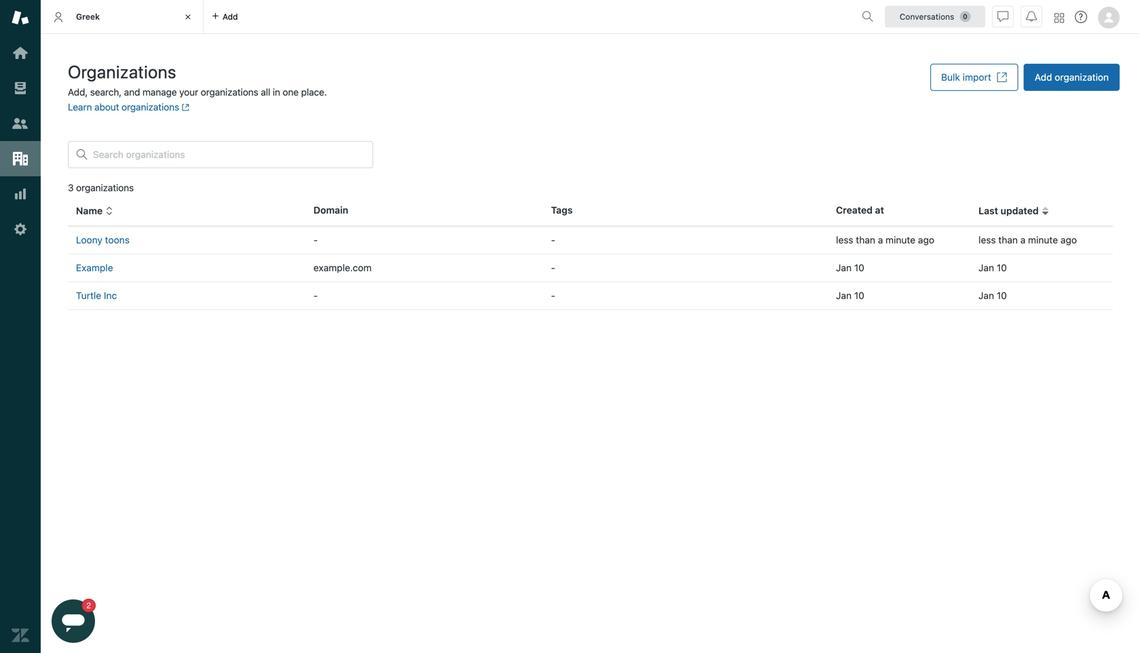 Task type: locate. For each thing, give the bounding box(es) containing it.
0 horizontal spatial less
[[836, 235, 854, 246]]

a down updated
[[1021, 235, 1026, 246]]

updated
[[1001, 205, 1039, 217]]

turtle
[[76, 290, 101, 301]]

get help image
[[1075, 11, 1088, 23]]

import
[[963, 72, 992, 83]]

0 vertical spatial organizations
[[201, 87, 258, 98]]

organizations
[[201, 87, 258, 98], [122, 102, 179, 113], [76, 182, 134, 193]]

2 than from the left
[[999, 235, 1018, 246]]

minute
[[886, 235, 916, 246], [1029, 235, 1059, 246]]

and
[[124, 87, 140, 98]]

10
[[855, 262, 865, 274], [997, 262, 1007, 274], [855, 290, 865, 301], [997, 290, 1007, 301]]

add
[[223, 12, 238, 21]]

admin image
[[12, 221, 29, 238]]

2 ago from the left
[[1061, 235, 1077, 246]]

organizations up name button
[[76, 182, 134, 193]]

0 horizontal spatial a
[[878, 235, 883, 246]]

- for loony toons
[[551, 235, 556, 246]]

than down last updated
[[999, 235, 1018, 246]]

1 horizontal spatial than
[[999, 235, 1018, 246]]

last
[[979, 205, 999, 217]]

1 a from the left
[[878, 235, 883, 246]]

1 horizontal spatial less than a minute ago
[[979, 235, 1077, 246]]

learn about organizations link
[[68, 102, 190, 113]]

get started image
[[12, 44, 29, 62]]

a
[[878, 235, 883, 246], [1021, 235, 1026, 246]]

button displays agent's chat status as invisible. image
[[998, 11, 1009, 22]]

1 horizontal spatial minute
[[1029, 235, 1059, 246]]

less than a minute ago down updated
[[979, 235, 1077, 246]]

bulk import
[[942, 72, 992, 83]]

0 horizontal spatial minute
[[886, 235, 916, 246]]

loony toons
[[76, 235, 130, 246]]

greek tab
[[41, 0, 204, 34]]

add button
[[204, 0, 246, 33]]

example.com
[[314, 262, 372, 274]]

1 less than a minute ago from the left
[[836, 235, 935, 246]]

less down created
[[836, 235, 854, 246]]

less
[[836, 235, 854, 246], [979, 235, 996, 246]]

main element
[[0, 0, 41, 654]]

notifications image
[[1027, 11, 1037, 22]]

tags
[[551, 205, 573, 216]]

than
[[856, 235, 876, 246], [999, 235, 1018, 246]]

name button
[[76, 205, 113, 217]]

1 horizontal spatial a
[[1021, 235, 1026, 246]]

learn
[[68, 102, 92, 113]]

- for turtle inc
[[551, 290, 556, 301]]

jan 10
[[836, 262, 865, 274], [979, 262, 1007, 274], [836, 290, 865, 301], [979, 290, 1007, 301]]

organizations left all
[[201, 87, 258, 98]]

less than a minute ago down at
[[836, 235, 935, 246]]

ago
[[918, 235, 935, 246], [1061, 235, 1077, 246]]

Search organizations field
[[93, 149, 365, 161]]

2 vertical spatial organizations
[[76, 182, 134, 193]]

inc
[[104, 290, 117, 301]]

turtle inc link
[[76, 290, 117, 301]]

toons
[[105, 235, 130, 246]]

1 horizontal spatial less
[[979, 235, 996, 246]]

2 a from the left
[[1021, 235, 1026, 246]]

0 horizontal spatial less than a minute ago
[[836, 235, 935, 246]]

organizations
[[68, 61, 176, 82]]

less down last
[[979, 235, 996, 246]]

zendesk image
[[12, 627, 29, 645]]

1 ago from the left
[[918, 235, 935, 246]]

organizations down manage
[[122, 102, 179, 113]]

a down at
[[878, 235, 883, 246]]

less than a minute ago
[[836, 235, 935, 246], [979, 235, 1077, 246]]

conversations button
[[885, 6, 986, 27]]

all
[[261, 87, 270, 98]]

1 less from the left
[[836, 235, 854, 246]]

search,
[[90, 87, 122, 98]]

0 horizontal spatial than
[[856, 235, 876, 246]]

-
[[314, 235, 318, 246], [551, 235, 556, 246], [551, 262, 556, 274], [314, 290, 318, 301], [551, 290, 556, 301]]

1 horizontal spatial ago
[[1061, 235, 1077, 246]]

0 horizontal spatial ago
[[918, 235, 935, 246]]

than down created at
[[856, 235, 876, 246]]

jan
[[836, 262, 852, 274], [979, 262, 995, 274], [836, 290, 852, 301], [979, 290, 995, 301]]

zendesk support image
[[12, 9, 29, 26]]



Task type: describe. For each thing, give the bounding box(es) containing it.
turtle inc
[[76, 290, 117, 301]]

in
[[273, 87, 280, 98]]

(opens in a new tab) image
[[179, 103, 190, 111]]

organizations image
[[12, 150, 29, 168]]

3
[[68, 182, 74, 193]]

bulk import button
[[931, 64, 1019, 91]]

organization
[[1055, 72, 1109, 83]]

tabs tab list
[[41, 0, 857, 34]]

greek
[[76, 12, 100, 21]]

reporting image
[[12, 185, 29, 203]]

bulk
[[942, 72, 961, 83]]

one
[[283, 87, 299, 98]]

created at
[[836, 205, 885, 216]]

zendesk products image
[[1055, 13, 1065, 23]]

2 less than a minute ago from the left
[[979, 235, 1077, 246]]

about
[[94, 102, 119, 113]]

- for example
[[551, 262, 556, 274]]

last updated
[[979, 205, 1039, 217]]

add organization
[[1035, 72, 1109, 83]]

1 minute from the left
[[886, 235, 916, 246]]

domain
[[314, 205, 348, 216]]

name
[[76, 205, 103, 217]]

organizations inside organizations add, search, and manage your organizations all in one place.
[[201, 87, 258, 98]]

learn about organizations
[[68, 102, 179, 113]]

loony toons link
[[76, 235, 130, 246]]

1 vertical spatial organizations
[[122, 102, 179, 113]]

2 minute from the left
[[1029, 235, 1059, 246]]

example
[[76, 262, 113, 274]]

organizations add, search, and manage your organizations all in one place.
[[68, 61, 327, 98]]

add,
[[68, 87, 88, 98]]

place.
[[301, 87, 327, 98]]

add organization button
[[1024, 64, 1120, 91]]

add
[[1035, 72, 1053, 83]]

manage
[[143, 87, 177, 98]]

created
[[836, 205, 873, 216]]

conversations
[[900, 12, 955, 21]]

at
[[875, 205, 885, 216]]

your
[[179, 87, 198, 98]]

close image
[[181, 10, 195, 24]]

loony
[[76, 235, 102, 246]]

3 organizations
[[68, 182, 134, 193]]

1 than from the left
[[856, 235, 876, 246]]

customers image
[[12, 115, 29, 132]]

example link
[[76, 262, 113, 274]]

2 less from the left
[[979, 235, 996, 246]]

views image
[[12, 79, 29, 97]]

last updated button
[[979, 205, 1050, 217]]



Task type: vqa. For each thing, say whether or not it's contained in the screenshot.
analytics
no



